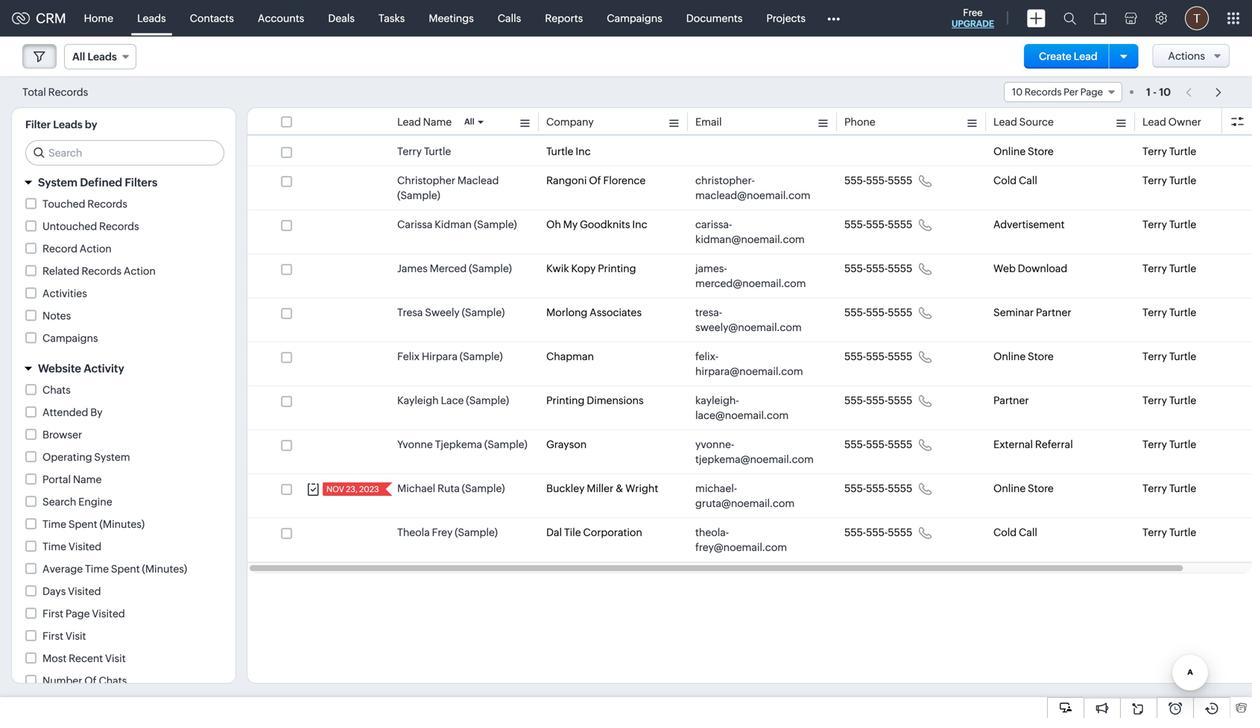 Task type: locate. For each thing, give the bounding box(es) containing it.
0 vertical spatial time
[[43, 518, 66, 530]]

3 online store from the top
[[994, 482, 1054, 494]]

(sample) for michael ruta (sample)
[[462, 482, 505, 494]]

1 vertical spatial all
[[465, 117, 475, 126]]

(sample) right tjepkema
[[485, 438, 528, 450]]

9 555-555-5555 from the top
[[845, 526, 913, 538]]

terry for james- merced@noemail.com
[[1143, 262, 1168, 274]]

5555 for tresa- sweely@noemail.com
[[888, 306, 913, 318]]

0 vertical spatial first
[[43, 608, 63, 620]]

store down seminar partner
[[1028, 350, 1054, 362]]

michael ruta (sample)
[[397, 482, 505, 494]]

nov 23, 2023
[[327, 485, 379, 494]]

5555 for james- merced@noemail.com
[[888, 262, 913, 274]]

555-555-5555 for theola- frey@noemail.com
[[845, 526, 913, 538]]

3 5555 from the top
[[888, 262, 913, 274]]

1 store from the top
[[1028, 145, 1054, 157]]

555-555-5555
[[845, 174, 913, 186], [845, 218, 913, 230], [845, 262, 913, 274], [845, 306, 913, 318], [845, 350, 913, 362], [845, 394, 913, 406], [845, 438, 913, 450], [845, 482, 913, 494], [845, 526, 913, 538]]

1 vertical spatial visit
[[105, 652, 126, 664]]

records down record action
[[82, 265, 122, 277]]

leads left by
[[53, 119, 83, 130]]

(sample) inside the theola frey (sample) link
[[455, 526, 498, 538]]

time for time visited
[[43, 541, 66, 553]]

accounts link
[[246, 0, 316, 36]]

3 store from the top
[[1028, 482, 1054, 494]]

0 horizontal spatial page
[[66, 608, 90, 620]]

0 horizontal spatial leads
[[53, 119, 83, 130]]

terry turtle for felix- hirpara@noemail.com
[[1143, 350, 1197, 362]]

kidman
[[435, 218, 472, 230]]

6 5555 from the top
[[888, 394, 913, 406]]

row group
[[248, 137, 1253, 562]]

1 vertical spatial first
[[43, 630, 63, 642]]

10 up lead source
[[1013, 86, 1023, 98]]

michael-
[[696, 482, 738, 494]]

merced
[[430, 262, 467, 274]]

lead for lead name
[[397, 116, 421, 128]]

inc up rangoni of florence in the top of the page
[[576, 145, 591, 157]]

0 vertical spatial inc
[[576, 145, 591, 157]]

time up average
[[43, 541, 66, 553]]

0 vertical spatial page
[[1081, 86, 1104, 98]]

logo image
[[12, 12, 30, 24]]

online store down external referral
[[994, 482, 1054, 494]]

total records
[[22, 86, 88, 98]]

0 horizontal spatial spent
[[68, 518, 97, 530]]

1 horizontal spatial of
[[589, 174, 601, 186]]

555-555-5555 for christopher- maclead@noemail.com
[[845, 174, 913, 186]]

555-555-5555 for tresa- sweely@noemail.com
[[845, 306, 913, 318]]

online down lead source
[[994, 145, 1026, 157]]

morlong
[[547, 306, 588, 318]]

yvonne tjepkema (sample)
[[397, 438, 528, 450]]

frey@noemail.com
[[696, 541, 787, 553]]

(sample) right merced
[[469, 262, 512, 274]]

deals
[[328, 12, 355, 24]]

0 horizontal spatial system
[[38, 176, 78, 189]]

turtle for tresa- sweely@noemail.com
[[1170, 306, 1197, 318]]

2 vertical spatial store
[[1028, 482, 1054, 494]]

1 online from the top
[[994, 145, 1026, 157]]

(sample) inside carissa kidman (sample) link
[[474, 218, 517, 230]]

records down touched records on the top of page
[[99, 220, 139, 232]]

carissa
[[397, 218, 433, 230]]

0 horizontal spatial visit
[[66, 630, 86, 642]]

call for christopher- maclead@noemail.com
[[1019, 174, 1038, 186]]

carissa kidman (sample) link
[[397, 217, 517, 232]]

1 cold from the top
[[994, 174, 1017, 186]]

1 vertical spatial store
[[1028, 350, 1054, 362]]

cold call for theola- frey@noemail.com
[[994, 526, 1038, 538]]

turtle for carissa- kidman@noemail.com
[[1170, 218, 1197, 230]]

0 vertical spatial all
[[72, 51, 85, 63]]

&
[[616, 482, 624, 494]]

chapman
[[547, 350, 594, 362]]

time down the search on the left of page
[[43, 518, 66, 530]]

michael ruta (sample) link
[[397, 481, 505, 496]]

felix hirpara (sample) link
[[397, 349, 503, 364]]

filters
[[125, 176, 158, 189]]

engine
[[78, 496, 112, 508]]

yvonne- tjepkema@noemail.com
[[696, 438, 814, 465]]

theola
[[397, 526, 430, 538]]

visited up first page visited
[[68, 585, 101, 597]]

0 vertical spatial store
[[1028, 145, 1054, 157]]

sweely
[[425, 306, 460, 318]]

kopy
[[571, 262, 596, 274]]

terry for carissa- kidman@noemail.com
[[1143, 218, 1168, 230]]

(sample) right kidman
[[474, 218, 517, 230]]

christopher-
[[696, 174, 755, 186]]

5555 for christopher- maclead@noemail.com
[[888, 174, 913, 186]]

1 first from the top
[[43, 608, 63, 620]]

associates
[[590, 306, 642, 318]]

1 vertical spatial time
[[43, 541, 66, 553]]

visited down days visited
[[92, 608, 125, 620]]

1 vertical spatial of
[[84, 675, 97, 687]]

3 555-555-5555 from the top
[[845, 262, 913, 274]]

7 555-555-5555 from the top
[[845, 438, 913, 450]]

All Leads field
[[64, 44, 136, 69]]

morlong associates
[[547, 306, 642, 318]]

Search text field
[[26, 141, 224, 165]]

dimensions
[[587, 394, 644, 406]]

search image
[[1064, 12, 1077, 25]]

profile image
[[1186, 6, 1209, 30]]

lead up terry turtle 'link'
[[397, 116, 421, 128]]

by
[[85, 119, 97, 130]]

0 horizontal spatial action
[[80, 243, 112, 255]]

name down operating system
[[73, 473, 102, 485]]

2 vertical spatial online
[[994, 482, 1026, 494]]

0 vertical spatial cold call
[[994, 174, 1038, 186]]

0 vertical spatial name
[[423, 116, 452, 128]]

all inside field
[[72, 51, 85, 63]]

1 horizontal spatial campaigns
[[607, 12, 663, 24]]

1 horizontal spatial page
[[1081, 86, 1104, 98]]

2 call from the top
[[1019, 526, 1038, 538]]

2 5555 from the top
[[888, 218, 913, 230]]

filter
[[25, 119, 51, 130]]

(sample) for james merced (sample)
[[469, 262, 512, 274]]

turtle for yvonne- tjepkema@noemail.com
[[1170, 438, 1197, 450]]

tresa sweely (sample)
[[397, 306, 505, 318]]

turtle for kayleigh- lace@noemail.com
[[1170, 394, 1197, 406]]

first down days
[[43, 608, 63, 620]]

online down seminar
[[994, 350, 1026, 362]]

10 Records Per Page field
[[1004, 82, 1123, 102]]

system
[[38, 176, 78, 189], [94, 451, 130, 463]]

create lead
[[1039, 50, 1098, 62]]

records for 10
[[1025, 86, 1062, 98]]

of right "rangoni"
[[589, 174, 601, 186]]

leads for filter leads by
[[53, 119, 83, 130]]

5 555-555-5555 from the top
[[845, 350, 913, 362]]

(sample) down christopher
[[397, 189, 440, 201]]

1 vertical spatial system
[[94, 451, 130, 463]]

leads up loading icon
[[87, 51, 117, 63]]

accounts
[[258, 12, 304, 24]]

visited down "time spent (minutes)"
[[68, 541, 102, 553]]

2 vertical spatial leads
[[53, 119, 83, 130]]

related records action
[[43, 265, 156, 277]]

spent down "time spent (minutes)"
[[111, 563, 140, 575]]

0 vertical spatial leads
[[137, 12, 166, 24]]

james
[[397, 262, 428, 274]]

printing right kopy
[[598, 262, 636, 274]]

kayleigh lace (sample) link
[[397, 393, 509, 408]]

terry turtle for theola- frey@noemail.com
[[1143, 526, 1197, 538]]

turtle for theola- frey@noemail.com
[[1170, 526, 1197, 538]]

1 horizontal spatial inc
[[633, 218, 648, 230]]

create
[[1039, 50, 1072, 62]]

1 horizontal spatial printing
[[598, 262, 636, 274]]

1 vertical spatial leads
[[87, 51, 117, 63]]

1 vertical spatial chats
[[99, 675, 127, 687]]

all right 'lead name'
[[465, 117, 475, 126]]

records down the defined
[[87, 198, 127, 210]]

8 555-555-5555 from the top
[[845, 482, 913, 494]]

partner up external
[[994, 394, 1029, 406]]

action up the related records action
[[80, 243, 112, 255]]

0 vertical spatial campaigns
[[607, 12, 663, 24]]

online down external
[[994, 482, 1026, 494]]

0 vertical spatial call
[[1019, 174, 1038, 186]]

(sample) inside michael ruta (sample) link
[[462, 482, 505, 494]]

defined
[[80, 176, 122, 189]]

my
[[563, 218, 578, 230]]

calendar image
[[1095, 12, 1107, 24]]

(sample) right sweely
[[462, 306, 505, 318]]

page down days visited
[[66, 608, 90, 620]]

10 inside field
[[1013, 86, 1023, 98]]

of for rangoni
[[589, 174, 601, 186]]

turtle for michael- gruta@noemail.com
[[1170, 482, 1197, 494]]

online
[[994, 145, 1026, 157], [994, 350, 1026, 362], [994, 482, 1026, 494]]

0 vertical spatial online store
[[994, 145, 1054, 157]]

turtle for felix- hirpara@noemail.com
[[1170, 350, 1197, 362]]

1 horizontal spatial all
[[465, 117, 475, 126]]

by
[[90, 406, 103, 418]]

1 vertical spatial printing
[[547, 394, 585, 406]]

(sample) right ruta
[[462, 482, 505, 494]]

(sample) inside kayleigh lace (sample) link
[[466, 394, 509, 406]]

1 vertical spatial campaigns
[[43, 332, 98, 344]]

2 cold from the top
[[994, 526, 1017, 538]]

1 vertical spatial (minutes)
[[142, 563, 187, 575]]

1 vertical spatial action
[[124, 265, 156, 277]]

terry turtle for james- merced@noemail.com
[[1143, 262, 1197, 274]]

terry turtle for christopher- maclead@noemail.com
[[1143, 174, 1197, 186]]

all for all
[[465, 117, 475, 126]]

2 online store from the top
[[994, 350, 1054, 362]]

external
[[994, 438, 1034, 450]]

kayleigh
[[397, 394, 439, 406]]

0 vertical spatial spent
[[68, 518, 97, 530]]

activities
[[43, 287, 87, 299]]

felix-
[[696, 350, 719, 362]]

5 5555 from the top
[[888, 350, 913, 362]]

2 cold call from the top
[[994, 526, 1038, 538]]

0 vertical spatial cold
[[994, 174, 1017, 186]]

turtle inside 'link'
[[424, 145, 451, 157]]

2 first from the top
[[43, 630, 63, 642]]

2 555-555-5555 from the top
[[845, 218, 913, 230]]

gruta@noemail.com
[[696, 497, 795, 509]]

deals link
[[316, 0, 367, 36]]

(sample) for felix hirpara (sample)
[[460, 350, 503, 362]]

average
[[43, 563, 83, 575]]

7 5555 from the top
[[888, 438, 913, 450]]

0 horizontal spatial campaigns
[[43, 332, 98, 344]]

spent down search engine in the bottom of the page
[[68, 518, 97, 530]]

3 online from the top
[[994, 482, 1026, 494]]

lead down - at the top
[[1143, 116, 1167, 128]]

1 horizontal spatial chats
[[99, 675, 127, 687]]

store for felix- hirpara@noemail.com
[[1028, 350, 1054, 362]]

leads right home
[[137, 12, 166, 24]]

website activity button
[[12, 355, 236, 382]]

portal
[[43, 473, 71, 485]]

8 5555 from the top
[[888, 482, 913, 494]]

1 5555 from the top
[[888, 174, 913, 186]]

time down time visited
[[85, 563, 109, 575]]

1 cold call from the top
[[994, 174, 1038, 186]]

records inside field
[[1025, 86, 1062, 98]]

action down untouched records at the left top
[[124, 265, 156, 277]]

2023
[[359, 485, 379, 494]]

yvonne-
[[696, 438, 735, 450]]

lead name
[[397, 116, 452, 128]]

2 vertical spatial online store
[[994, 482, 1054, 494]]

page inside 10 records per page field
[[1081, 86, 1104, 98]]

wright
[[626, 482, 659, 494]]

time for time spent (minutes)
[[43, 518, 66, 530]]

0 vertical spatial (minutes)
[[100, 518, 145, 530]]

1 vertical spatial name
[[73, 473, 102, 485]]

0 vertical spatial partner
[[1036, 306, 1072, 318]]

(sample) right the frey
[[455, 526, 498, 538]]

printing up grayson
[[547, 394, 585, 406]]

buckley
[[547, 482, 585, 494]]

first up most
[[43, 630, 63, 642]]

0 horizontal spatial printing
[[547, 394, 585, 406]]

0 vertical spatial action
[[80, 243, 112, 255]]

of down 'recent'
[[84, 675, 97, 687]]

search element
[[1055, 0, 1086, 37]]

leads inside field
[[87, 51, 117, 63]]

rangoni
[[547, 174, 587, 186]]

first for first visit
[[43, 630, 63, 642]]

meetings
[[429, 12, 474, 24]]

lead left 'source'
[[994, 116, 1018, 128]]

(sample) inside tresa sweely (sample) link
[[462, 306, 505, 318]]

(sample) for kayleigh lace (sample)
[[466, 394, 509, 406]]

1 vertical spatial partner
[[994, 394, 1029, 406]]

store down external referral
[[1028, 482, 1054, 494]]

untouched
[[43, 220, 97, 232]]

(sample) inside christopher maclead (sample)
[[397, 189, 440, 201]]

frey
[[432, 526, 453, 538]]

store down 'source'
[[1028, 145, 1054, 157]]

row group containing terry turtle
[[248, 137, 1253, 562]]

kwik
[[547, 262, 569, 274]]

seminar
[[994, 306, 1034, 318]]

1 horizontal spatial leads
[[87, 51, 117, 63]]

terry for kayleigh- lace@noemail.com
[[1143, 394, 1168, 406]]

1 vertical spatial cold call
[[994, 526, 1038, 538]]

terry turtle for carissa- kidman@noemail.com
[[1143, 218, 1197, 230]]

system inside dropdown button
[[38, 176, 78, 189]]

(sample) right the hirpara at the left
[[460, 350, 503, 362]]

dal tile corporation
[[547, 526, 643, 538]]

turtle for christopher- maclead@noemail.com
[[1170, 174, 1197, 186]]

lead
[[1074, 50, 1098, 62], [397, 116, 421, 128], [994, 116, 1018, 128], [1143, 116, 1167, 128]]

records for related
[[82, 265, 122, 277]]

most recent visit
[[43, 652, 126, 664]]

online store down seminar partner
[[994, 350, 1054, 362]]

records left per
[[1025, 86, 1062, 98]]

0 horizontal spatial name
[[73, 473, 102, 485]]

reports
[[545, 12, 583, 24]]

5555 for felix- hirpara@noemail.com
[[888, 350, 913, 362]]

0 horizontal spatial 10
[[1013, 86, 1023, 98]]

0 horizontal spatial of
[[84, 675, 97, 687]]

1 555-555-5555 from the top
[[845, 174, 913, 186]]

campaigns
[[607, 12, 663, 24], [43, 332, 98, 344]]

4 555-555-5555 from the top
[[845, 306, 913, 318]]

0 vertical spatial of
[[589, 174, 601, 186]]

1 vertical spatial page
[[66, 608, 90, 620]]

terry for christopher- maclead@noemail.com
[[1143, 174, 1168, 186]]

christopher- maclead@noemail.com link
[[696, 173, 815, 203]]

0 vertical spatial system
[[38, 176, 78, 189]]

1 horizontal spatial visit
[[105, 652, 126, 664]]

page right per
[[1081, 86, 1104, 98]]

1 vertical spatial online store
[[994, 350, 1054, 362]]

cold for christopher- maclead@noemail.com
[[994, 174, 1017, 186]]

attended
[[43, 406, 88, 418]]

1 horizontal spatial spent
[[111, 563, 140, 575]]

0 horizontal spatial partner
[[994, 394, 1029, 406]]

(sample) inside yvonne tjepkema (sample) link
[[485, 438, 528, 450]]

1 vertical spatial visited
[[68, 585, 101, 597]]

2 online from the top
[[994, 350, 1026, 362]]

0 vertical spatial printing
[[598, 262, 636, 274]]

yvonne- tjepkema@noemail.com link
[[696, 437, 815, 467]]

inc right goodknits
[[633, 218, 648, 230]]

first for first page visited
[[43, 608, 63, 620]]

partner right seminar
[[1036, 306, 1072, 318]]

visit right 'recent'
[[105, 652, 126, 664]]

1 vertical spatial call
[[1019, 526, 1038, 538]]

campaigns down the 'notes'
[[43, 332, 98, 344]]

james merced (sample) link
[[397, 261, 512, 276]]

lead right create
[[1074, 50, 1098, 62]]

1 vertical spatial cold
[[994, 526, 1017, 538]]

website
[[38, 362, 81, 375]]

terry for felix- hirpara@noemail.com
[[1143, 350, 1168, 362]]

goodknits
[[580, 218, 630, 230]]

4 5555 from the top
[[888, 306, 913, 318]]

6 555-555-5555 from the top
[[845, 394, 913, 406]]

system up touched
[[38, 176, 78, 189]]

printing
[[598, 262, 636, 274], [547, 394, 585, 406]]

name for lead name
[[423, 116, 452, 128]]

records left loading icon
[[48, 86, 88, 98]]

campaigns right the reports
[[607, 12, 663, 24]]

555-555-5555 for felix- hirpara@noemail.com
[[845, 350, 913, 362]]

days visited
[[43, 585, 101, 597]]

(sample) right lace at the bottom left
[[466, 394, 509, 406]]

0 vertical spatial online
[[994, 145, 1026, 157]]

1 vertical spatial inc
[[633, 218, 648, 230]]

visit down first page visited
[[66, 630, 86, 642]]

9 5555 from the top
[[888, 526, 913, 538]]

(sample) inside james merced (sample) 'link'
[[469, 262, 512, 274]]

2 store from the top
[[1028, 350, 1054, 362]]

touched records
[[43, 198, 127, 210]]

online store down lead source
[[994, 145, 1054, 157]]

terry
[[397, 145, 422, 157], [1143, 145, 1168, 157], [1143, 174, 1168, 186], [1143, 218, 1168, 230], [1143, 262, 1168, 274], [1143, 306, 1168, 318], [1143, 350, 1168, 362], [1143, 394, 1168, 406], [1143, 438, 1168, 450], [1143, 482, 1168, 494], [1143, 526, 1168, 538]]

(sample) inside felix hirpara (sample) 'link'
[[460, 350, 503, 362]]

chats down website
[[43, 384, 71, 396]]

online store
[[994, 145, 1054, 157], [994, 350, 1054, 362], [994, 482, 1054, 494]]

chats down 'recent'
[[99, 675, 127, 687]]

miller
[[587, 482, 614, 494]]

1 vertical spatial online
[[994, 350, 1026, 362]]

1 call from the top
[[1019, 174, 1038, 186]]

name up terry turtle 'link'
[[423, 116, 452, 128]]

cold for theola- frey@noemail.com
[[994, 526, 1017, 538]]

(sample) for theola frey (sample)
[[455, 526, 498, 538]]

all up total records
[[72, 51, 85, 63]]

system right operating
[[94, 451, 130, 463]]

leads
[[137, 12, 166, 24], [87, 51, 117, 63], [53, 119, 83, 130]]

ruta
[[438, 482, 460, 494]]

chats
[[43, 384, 71, 396], [99, 675, 127, 687]]

0 vertical spatial chats
[[43, 384, 71, 396]]

1 horizontal spatial name
[[423, 116, 452, 128]]

0 vertical spatial visited
[[68, 541, 102, 553]]

10 right - at the top
[[1160, 86, 1172, 98]]

0 horizontal spatial all
[[72, 51, 85, 63]]



Task type: describe. For each thing, give the bounding box(es) containing it.
loading image
[[90, 91, 98, 96]]

first visit
[[43, 630, 86, 642]]

hirpara@noemail.com
[[696, 365, 803, 377]]

theola-
[[696, 526, 729, 538]]

online for michael- gruta@noemail.com
[[994, 482, 1026, 494]]

0 horizontal spatial chats
[[43, 384, 71, 396]]

profile element
[[1177, 0, 1218, 36]]

sweely@noemail.com
[[696, 321, 802, 333]]

5555 for theola- frey@noemail.com
[[888, 526, 913, 538]]

crm
[[36, 11, 66, 26]]

oh my goodknits inc
[[547, 218, 648, 230]]

leads for all leads
[[87, 51, 117, 63]]

5555 for yvonne- tjepkema@noemail.com
[[888, 438, 913, 450]]

kayleigh- lace@noemail.com link
[[696, 393, 815, 423]]

555-555-5555 for kayleigh- lace@noemail.com
[[845, 394, 913, 406]]

tresa-
[[696, 306, 723, 318]]

555-555-5555 for yvonne- tjepkema@noemail.com
[[845, 438, 913, 450]]

online for felix- hirpara@noemail.com
[[994, 350, 1026, 362]]

visited for days visited
[[68, 585, 101, 597]]

lead source
[[994, 116, 1054, 128]]

documents
[[687, 12, 743, 24]]

terry turtle for tresa- sweely@noemail.com
[[1143, 306, 1197, 318]]

1 horizontal spatial system
[[94, 451, 130, 463]]

of for number
[[84, 675, 97, 687]]

web download
[[994, 262, 1068, 274]]

tresa
[[397, 306, 423, 318]]

555-555-5555 for carissa- kidman@noemail.com
[[845, 218, 913, 230]]

search engine
[[43, 496, 112, 508]]

christopher- maclead@noemail.com
[[696, 174, 811, 201]]

0 horizontal spatial inc
[[576, 145, 591, 157]]

lead inside button
[[1074, 50, 1098, 62]]

terry turtle for michael- gruta@noemail.com
[[1143, 482, 1197, 494]]

1
[[1147, 86, 1151, 98]]

total
[[22, 86, 46, 98]]

nov 23, 2023 link
[[323, 482, 381, 496]]

all leads
[[72, 51, 117, 63]]

name for portal name
[[73, 473, 102, 485]]

browser
[[43, 429, 82, 441]]

phone
[[845, 116, 876, 128]]

create menu image
[[1027, 9, 1046, 27]]

2 vertical spatial time
[[85, 563, 109, 575]]

record action
[[43, 243, 112, 255]]

time spent (minutes)
[[43, 518, 145, 530]]

christopher
[[397, 174, 456, 186]]

terry for yvonne- tjepkema@noemail.com
[[1143, 438, 1168, 450]]

terry turtle link
[[397, 144, 451, 159]]

terry turtle for yvonne- tjepkema@noemail.com
[[1143, 438, 1197, 450]]

james merced (sample)
[[397, 262, 512, 274]]

upgrade
[[952, 19, 995, 29]]

external referral
[[994, 438, 1074, 450]]

free upgrade
[[952, 7, 995, 29]]

terry for theola- frey@noemail.com
[[1143, 526, 1168, 538]]

florence
[[603, 174, 646, 186]]

seminar partner
[[994, 306, 1072, 318]]

james- merced@noemail.com
[[696, 262, 806, 289]]

crm link
[[12, 11, 66, 26]]

lead owner
[[1143, 116, 1202, 128]]

Other Modules field
[[818, 6, 850, 30]]

calls link
[[486, 0, 533, 36]]

kidman@noemail.com
[[696, 233, 805, 245]]

dal
[[547, 526, 562, 538]]

records for untouched
[[99, 220, 139, 232]]

maclead@noemail.com
[[696, 189, 811, 201]]

online store for michael- gruta@noemail.com
[[994, 482, 1054, 494]]

felix hirpara (sample)
[[397, 350, 503, 362]]

(sample) for christopher maclead (sample)
[[397, 189, 440, 201]]

leads link
[[125, 0, 178, 36]]

portal name
[[43, 473, 102, 485]]

(sample) for tresa sweely (sample)
[[462, 306, 505, 318]]

terry for tresa- sweely@noemail.com
[[1143, 306, 1168, 318]]

system defined filters button
[[12, 169, 236, 196]]

5555 for michael- gruta@noemail.com
[[888, 482, 913, 494]]

555-555-5555 for james- merced@noemail.com
[[845, 262, 913, 274]]

terry for michael- gruta@noemail.com
[[1143, 482, 1168, 494]]

555-555-5555 for michael- gruta@noemail.com
[[845, 482, 913, 494]]

related
[[43, 265, 79, 277]]

activity
[[84, 362, 124, 375]]

store for michael- gruta@noemail.com
[[1028, 482, 1054, 494]]

attended by
[[43, 406, 103, 418]]

meetings link
[[417, 0, 486, 36]]

cold call for christopher- maclead@noemail.com
[[994, 174, 1038, 186]]

2 vertical spatial visited
[[92, 608, 125, 620]]

james-
[[696, 262, 728, 274]]

2 horizontal spatial leads
[[137, 12, 166, 24]]

turtle for james- merced@noemail.com
[[1170, 262, 1197, 274]]

(sample) for carissa kidman (sample)
[[474, 218, 517, 230]]

(sample) for yvonne tjepkema (sample)
[[485, 438, 528, 450]]

terry inside 'link'
[[397, 145, 422, 157]]

search
[[43, 496, 76, 508]]

lead for lead owner
[[1143, 116, 1167, 128]]

per
[[1064, 86, 1079, 98]]

most
[[43, 652, 67, 664]]

contacts link
[[178, 0, 246, 36]]

lead for lead source
[[994, 116, 1018, 128]]

visited for time visited
[[68, 541, 102, 553]]

1 horizontal spatial 10
[[1160, 86, 1172, 98]]

carissa kidman (sample)
[[397, 218, 517, 230]]

christopher maclead (sample)
[[397, 174, 499, 201]]

free
[[964, 7, 983, 18]]

actions
[[1169, 50, 1206, 62]]

records for touched
[[87, 198, 127, 210]]

yvonne
[[397, 438, 433, 450]]

terry turtle for kayleigh- lace@noemail.com
[[1143, 394, 1197, 406]]

notes
[[43, 310, 71, 322]]

1 online store from the top
[[994, 145, 1054, 157]]

record
[[43, 243, 78, 255]]

company
[[547, 116, 594, 128]]

tjepkema
[[435, 438, 482, 450]]

lace@noemail.com
[[696, 409, 789, 421]]

0 vertical spatial visit
[[66, 630, 86, 642]]

corporation
[[583, 526, 643, 538]]

tresa- sweely@noemail.com
[[696, 306, 802, 333]]

1 vertical spatial spent
[[111, 563, 140, 575]]

5555 for carissa- kidman@noemail.com
[[888, 218, 913, 230]]

download
[[1018, 262, 1068, 274]]

turtle inc
[[547, 145, 591, 157]]

lace
[[441, 394, 464, 406]]

first page visited
[[43, 608, 125, 620]]

rangoni of florence
[[547, 174, 646, 186]]

1 horizontal spatial partner
[[1036, 306, 1072, 318]]

1 - 10
[[1147, 86, 1172, 98]]

carissa- kidman@noemail.com
[[696, 218, 805, 245]]

kayleigh-
[[696, 394, 739, 406]]

records for total
[[48, 86, 88, 98]]

call for theola- frey@noemail.com
[[1019, 526, 1038, 538]]

kwik kopy printing
[[547, 262, 636, 274]]

all for all leads
[[72, 51, 85, 63]]

5555 for kayleigh- lace@noemail.com
[[888, 394, 913, 406]]

recent
[[69, 652, 103, 664]]

maclead
[[458, 174, 499, 186]]

buckley miller & wright
[[547, 482, 659, 494]]

1 horizontal spatial action
[[124, 265, 156, 277]]

oh
[[547, 218, 561, 230]]

hirpara
[[422, 350, 458, 362]]

create menu element
[[1019, 0, 1055, 36]]

online store for felix- hirpara@noemail.com
[[994, 350, 1054, 362]]



Task type: vqa. For each thing, say whether or not it's contained in the screenshot.
Outlook Bring Your Powerful Zoho Crm System Inside Your Outlook Mailbox
no



